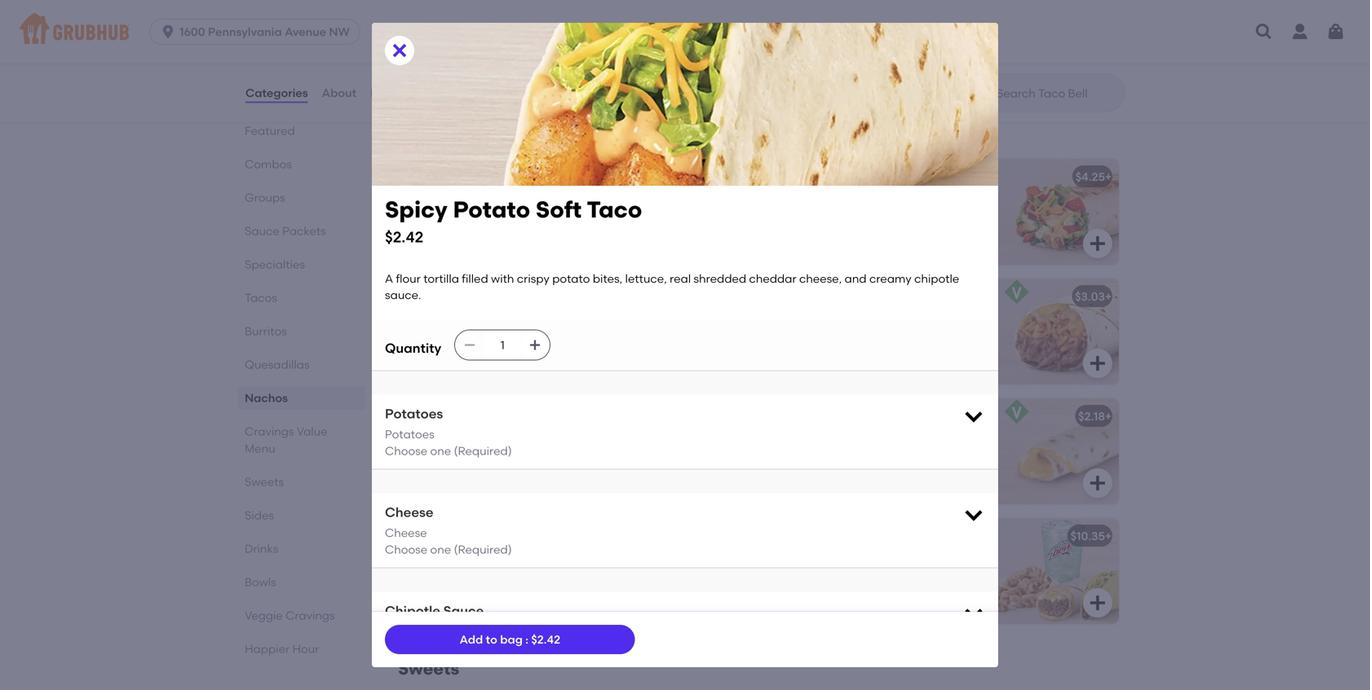Task type: vqa. For each thing, say whether or not it's contained in the screenshot.
the the within the YOUR CHOICE OF 12 OF THE FOLLOWING TACOS: CRUNCHY OR SOFT TACO SUPREMES®.
no



Task type: locate. For each thing, give the bounding box(es) containing it.
1 vertical spatial warm
[[480, 31, 512, 45]]

with down crispy,
[[411, 569, 434, 583]]

value
[[480, 121, 528, 141], [297, 425, 327, 439]]

sauce
[[245, 224, 280, 238], [443, 604, 484, 620]]

chips up "seasoned"
[[552, 14, 582, 28]]

happier hour
[[245, 643, 319, 657]]

value down quesadillas
[[297, 425, 327, 439]]

cream
[[439, 362, 477, 376]]

(required) inside potatoes potatoes choose one (required)
[[454, 444, 512, 458]]

flour up beefy melt burrito at the left
[[396, 272, 421, 286]]

chipotle left ranch
[[776, 170, 825, 184]]

tortilla down spicy potato soft taco
[[450, 193, 485, 207]]

chipotle sauce
[[385, 604, 484, 620]]

2 chips from the left
[[816, 14, 846, 28]]

a portion of crispy tortilla chips topped with warm nacho cheese sauce, refried beans, seasoned beef, ripe tomatoes and cool sour cream.
[[411, 14, 613, 78]]

pennsylvania
[[208, 25, 282, 39]]

of
[[465, 14, 476, 28], [910, 14, 921, 28]]

2 vertical spatial warm
[[556, 362, 588, 376]]

2 cheese from the left
[[814, 31, 854, 45]]

0 horizontal spatial shredded
[[552, 210, 605, 223]]

ranch
[[827, 170, 863, 184]]

0 horizontal spatial soft
[[485, 170, 508, 184]]

nacho up "seasoned"
[[515, 31, 550, 45]]

0 vertical spatial veggie
[[448, 410, 486, 424]]

1 horizontal spatial cheese
[[814, 31, 854, 45]]

tortilla up the melt at the top of the page
[[423, 272, 459, 286]]

nacho chips with a side of warm nacho cheese sauce for dipping. button
[[767, 0, 1119, 86]]

0 horizontal spatial nacho
[[515, 31, 550, 45]]

svg image up the $2.18 + at the right bottom
[[1088, 354, 1107, 373]]

one inside cheese cheese choose one (required)
[[430, 543, 451, 557]]

0 vertical spatial lettuce,
[[484, 210, 526, 223]]

0 vertical spatial cheddar
[[411, 226, 458, 240]]

choose left puffed
[[385, 543, 427, 557]]

menu
[[532, 121, 579, 141], [245, 442, 275, 456]]

burrito for fiesta veggie burrito
[[489, 410, 527, 424]]

value up spicy potato soft taco
[[480, 121, 528, 141]]

burrito right chicken
[[955, 170, 993, 184]]

veggie
[[448, 410, 486, 424], [245, 609, 283, 623]]

warm up beans,
[[480, 31, 512, 45]]

beefy inside includes a beefy 5-layer burrito, regular crunchy taco, cinnamon twists, and a large fountain drink.
[[836, 553, 867, 566]]

chips
[[552, 14, 582, 28], [816, 14, 846, 28]]

1 vertical spatial shredded
[[694, 272, 746, 286]]

a up topped at the left top of page
[[411, 14, 419, 28]]

chicken
[[906, 170, 952, 184]]

+ for $3.03
[[1105, 290, 1112, 304]]

+ for $2.18
[[1105, 410, 1112, 424]]

(required) inside cheese cheese choose one (required)
[[454, 543, 512, 557]]

cinnamon up crispy,
[[411, 530, 470, 543]]

warm inside seasoned rice, seasoned beef, nacho cheese sauce, fiesta strips, three cheese blend, reduced fat sour cream wrapped in a warm tortilla.
[[556, 362, 588, 376]]

and inside includes a beefy 5-layer burrito, regular crunchy taco, cinnamon twists, and a large fountain drink.
[[815, 586, 837, 600]]

svg image left sauce,
[[390, 41, 409, 60]]

0 horizontal spatial beefy
[[411, 290, 443, 304]]

soft for spicy potato soft taco $2.42
[[536, 196, 582, 223]]

1 vertical spatial cheddar
[[749, 272, 796, 286]]

sauce up add
[[443, 604, 484, 620]]

spicy inside spicy potato soft taco $2.42
[[385, 196, 448, 223]]

spicy for spicy potato soft taco
[[411, 170, 442, 184]]

0 vertical spatial $2.42
[[711, 170, 740, 184]]

1 horizontal spatial potato
[[552, 272, 590, 286]]

burrito down wrapped
[[489, 410, 527, 424]]

a up crunchy
[[825, 553, 833, 566]]

cravings down reviews
[[398, 121, 476, 141]]

cinnamon twists
[[411, 530, 506, 543]]

2 nacho from the left
[[776, 31, 812, 45]]

lettuce, down spicy potato soft taco image
[[625, 272, 667, 286]]

choose for cheese
[[385, 543, 427, 557]]

1 horizontal spatial taco
[[587, 196, 642, 223]]

1 vertical spatial veggie
[[245, 609, 283, 623]]

one inside potatoes potatoes choose one (required)
[[430, 444, 451, 458]]

1 vertical spatial nacho
[[411, 329, 448, 343]]

sauce. up quantity
[[385, 288, 421, 302]]

0 vertical spatial soft
[[485, 170, 508, 184]]

soft inside spicy potato soft taco $2.42
[[536, 196, 582, 223]]

1 horizontal spatial beefy
[[836, 553, 867, 566]]

lettuce, down spicy potato soft taco
[[484, 210, 526, 223]]

a up sauce
[[874, 14, 882, 28]]

2 (required) from the top
[[454, 543, 512, 557]]

0 horizontal spatial chipotle
[[411, 243, 456, 256]]

1 horizontal spatial creamy
[[869, 272, 912, 286]]

burrito for beefy melt burrito
[[473, 290, 511, 304]]

1 horizontal spatial sauce.
[[459, 243, 495, 256]]

of right side
[[910, 14, 921, 28]]

$2.18
[[1078, 410, 1105, 424]]

0 vertical spatial sauce.
[[459, 243, 495, 256]]

sugar.
[[520, 569, 554, 583]]

1 vertical spatial creamy
[[869, 272, 912, 286]]

sides
[[245, 509, 274, 523]]

0 horizontal spatial veggie
[[245, 609, 283, 623]]

refried
[[450, 47, 486, 61]]

0 horizontal spatial lettuce,
[[484, 210, 526, 223]]

burrito up 'rice,'
[[473, 290, 511, 304]]

tortilla up beans,
[[514, 14, 549, 28]]

0 vertical spatial bites,
[[451, 210, 481, 223]]

warm inside a portion of crispy tortilla chips topped with warm nacho cheese sauce, refried beans, seasoned beef, ripe tomatoes and cool sour cream.
[[480, 31, 512, 45]]

2 vertical spatial cravings
[[286, 609, 335, 623]]

spicy
[[411, 170, 442, 184], [385, 196, 448, 223]]

1 potatoes from the top
[[385, 406, 443, 422]]

taco for spicy potato soft taco
[[510, 170, 538, 184]]

fiesta inside button
[[411, 410, 445, 424]]

taco,
[[868, 569, 898, 583]]

cheese inside a portion of crispy tortilla chips topped with warm nacho cheese sauce, refried beans, seasoned beef, ripe tomatoes and cool sour cream.
[[553, 31, 593, 45]]

beefy melt burrito image
[[631, 279, 754, 385]]

0 vertical spatial potato
[[411, 210, 449, 223]]

a down spicy potato soft taco
[[411, 193, 419, 207]]

0 vertical spatial value
[[480, 121, 528, 141]]

blend,
[[490, 346, 525, 360]]

2 of from the left
[[910, 14, 921, 28]]

1 chips from the left
[[552, 14, 582, 28]]

rice,
[[469, 313, 496, 327]]

crispy, puffed corn twists sprinkled with cinnamon and sugar.
[[411, 553, 602, 583]]

chipotle
[[411, 243, 456, 256], [914, 272, 959, 286]]

nacho inside a portion of crispy tortilla chips topped with warm nacho cheese sauce, refried beans, seasoned beef, ripe tomatoes and cool sour cream.
[[515, 31, 550, 45]]

taco for spicy potato soft taco $2.42
[[587, 196, 642, 223]]

bites, up strips,
[[593, 272, 622, 286]]

$2.42 inside spicy potato soft taco $2.42
[[385, 229, 423, 246]]

with down spicy potato soft taco
[[517, 193, 540, 207]]

shredded
[[552, 210, 605, 223], [694, 272, 746, 286]]

bites,
[[451, 210, 481, 223], [593, 272, 622, 286]]

menu down sour
[[532, 121, 579, 141]]

one down the fiesta veggie burrito
[[430, 444, 451, 458]]

1 vertical spatial lettuce,
[[625, 272, 667, 286]]

a down crunchy
[[840, 586, 847, 600]]

warm up dipping.
[[924, 14, 955, 28]]

sauce down groups
[[245, 224, 280, 238]]

a right in
[[546, 362, 553, 376]]

nachos bellgrande® image
[[631, 0, 754, 86]]

real down spicy potato soft taco
[[528, 210, 550, 223]]

categories button
[[245, 64, 309, 122]]

cheese left sauce
[[814, 31, 854, 45]]

0 vertical spatial cinnamon
[[411, 530, 470, 543]]

a
[[411, 14, 419, 28], [411, 193, 419, 207], [385, 272, 393, 286]]

bites, down spicy potato soft taco
[[451, 210, 481, 223]]

0 vertical spatial chipotle
[[776, 170, 825, 184]]

chips left side
[[816, 14, 846, 28]]

Search Taco Bell search field
[[995, 86, 1120, 101]]

sweets down chipotle sauce
[[398, 659, 459, 680]]

potatoes
[[385, 406, 443, 422], [385, 428, 434, 442]]

0 vertical spatial fiesta
[[536, 329, 569, 343]]

1 vertical spatial bites,
[[593, 272, 622, 286]]

potato up spicy potato soft taco $2.42
[[444, 170, 482, 184]]

bag
[[500, 633, 523, 647]]

of right portion
[[465, 14, 476, 28]]

beefy left the melt at the top of the page
[[411, 290, 443, 304]]

crispy inside a portion of crispy tortilla chips topped with warm nacho cheese sauce, refried beans, seasoned beef, ripe tomatoes and cool sour cream.
[[478, 14, 511, 28]]

cheesy roll up image
[[997, 399, 1119, 505]]

0 horizontal spatial cheese
[[553, 31, 593, 45]]

0 horizontal spatial creamy
[[531, 226, 574, 240]]

a flour tortilla filled with crispy potato bites, lettuce, real shredded cheddar cheese, and creamy chipotle sauce.
[[411, 193, 605, 256], [385, 272, 962, 302]]

taco inside spicy potato soft taco $2.42
[[587, 196, 642, 223]]

filled up beefy melt burrito at the left
[[462, 272, 488, 286]]

flour down spicy potato soft taco
[[422, 193, 447, 207]]

0 vertical spatial (required)
[[454, 444, 512, 458]]

classic combo image
[[997, 519, 1119, 625]]

1 vertical spatial choose
[[385, 543, 427, 557]]

seasoned down the melt at the top of the page
[[411, 313, 466, 327]]

cheese
[[553, 31, 593, 45], [814, 31, 854, 45]]

1 vertical spatial value
[[297, 425, 327, 439]]

choose down tortilla.
[[385, 444, 427, 458]]

potato down spicy potato soft taco
[[453, 196, 530, 223]]

potato for spicy potato soft taco $2.42
[[453, 196, 530, 223]]

1 cheese from the left
[[553, 31, 593, 45]]

1 vertical spatial sweets
[[398, 659, 459, 680]]

1 horizontal spatial soft
[[536, 196, 582, 223]]

0 horizontal spatial chips
[[552, 14, 582, 28]]

sauce.
[[459, 243, 495, 256], [385, 288, 421, 302]]

tortilla inside a portion of crispy tortilla chips topped with warm nacho cheese sauce, refried beans, seasoned beef, ripe tomatoes and cool sour cream.
[[514, 14, 549, 28]]

1 horizontal spatial real
[[670, 272, 691, 286]]

cheese up "seasoned"
[[553, 31, 593, 45]]

1 vertical spatial beefy
[[836, 553, 867, 566]]

sauce. up beefy melt burrito at the left
[[459, 243, 495, 256]]

fiesta veggie burrito
[[411, 410, 527, 424]]

about button
[[321, 64, 357, 122]]

with
[[849, 14, 872, 28], [455, 31, 478, 45], [517, 193, 540, 207], [491, 272, 514, 286], [411, 569, 434, 583]]

2 vertical spatial $2.42
[[531, 633, 560, 647]]

cravings down nachos
[[245, 425, 294, 439]]

1600 pennsylvania avenue nw button
[[149, 19, 367, 45]]

corn
[[490, 553, 515, 566]]

twists
[[472, 530, 506, 543]]

cinnamon down burrito,
[[901, 569, 960, 583]]

svg image up in
[[529, 339, 542, 352]]

1 vertical spatial spicy
[[385, 196, 448, 223]]

$4.25 +
[[1076, 170, 1112, 184]]

fiesta down tortilla.
[[411, 410, 445, 424]]

1 horizontal spatial cheddar
[[749, 272, 796, 286]]

side
[[885, 14, 907, 28]]

$2.42 +
[[711, 170, 747, 184]]

fiesta veggie burrito image
[[631, 399, 754, 505]]

1 vertical spatial burrito
[[473, 290, 511, 304]]

1 horizontal spatial lettuce,
[[625, 272, 667, 286]]

warm
[[924, 14, 955, 28], [480, 31, 512, 45], [556, 362, 588, 376]]

a flour tortilla filled with crispy potato bites, lettuce, real shredded cheddar cheese, and creamy chipotle sauce. down spicy potato soft taco
[[411, 193, 605, 256]]

1 vertical spatial soft
[[536, 196, 582, 223]]

1 horizontal spatial sauce
[[443, 604, 484, 620]]

reviews button
[[369, 64, 417, 122]]

cravings up hour on the left of page
[[286, 609, 335, 623]]

lettuce,
[[484, 210, 526, 223], [625, 272, 667, 286]]

svg image
[[390, 41, 409, 60], [529, 339, 542, 352], [1088, 354, 1107, 373], [962, 504, 985, 527]]

filled
[[488, 193, 514, 207], [462, 272, 488, 286]]

taco
[[510, 170, 538, 184], [587, 196, 642, 223]]

$2.42
[[711, 170, 740, 184], [385, 229, 423, 246], [531, 633, 560, 647]]

0 horizontal spatial warm
[[480, 31, 512, 45]]

menu down nachos
[[245, 442, 275, 456]]

cravings value menu up spicy potato soft taco
[[398, 121, 579, 141]]

0 horizontal spatial potato
[[411, 210, 449, 223]]

0 horizontal spatial real
[[528, 210, 550, 223]]

0 horizontal spatial of
[[465, 14, 476, 28]]

0 horizontal spatial sauce
[[245, 224, 280, 238]]

1 horizontal spatial cheese,
[[799, 272, 842, 286]]

cravings
[[398, 121, 476, 141], [245, 425, 294, 439], [286, 609, 335, 623]]

beefy
[[411, 290, 443, 304], [836, 553, 867, 566]]

svg image inside 1600 pennsylvania avenue nw button
[[160, 24, 176, 40]]

fiesta veggie burrito button
[[401, 399, 754, 505]]

potato up beef,
[[552, 272, 590, 286]]

1 nacho from the left
[[515, 31, 550, 45]]

sprinkled
[[552, 553, 602, 566]]

2 vertical spatial tortilla
[[423, 272, 459, 286]]

veggie down tortilla.
[[448, 410, 486, 424]]

to
[[486, 633, 497, 647]]

$4.25
[[1076, 170, 1105, 184]]

0 vertical spatial a flour tortilla filled with crispy potato bites, lettuce, real shredded cheddar cheese, and creamy chipotle sauce.
[[411, 193, 605, 256]]

1 of from the left
[[465, 14, 476, 28]]

1 vertical spatial chipotle
[[385, 604, 440, 620]]

choose inside potatoes potatoes choose one (required)
[[385, 444, 427, 458]]

potato down spicy potato soft taco
[[411, 210, 449, 223]]

real down spicy potato soft taco image
[[670, 272, 691, 286]]

with up sauce
[[849, 14, 872, 28]]

cheese,
[[461, 226, 504, 240], [799, 272, 842, 286]]

1 horizontal spatial nacho
[[776, 14, 814, 28]]

1 vertical spatial cinnamon
[[901, 569, 960, 583]]

a inside seasoned rice, seasoned beef, nacho cheese sauce, fiesta strips, three cheese blend, reduced fat sour cream wrapped in a warm tortilla.
[[546, 362, 553, 376]]

0 horizontal spatial $2.42
[[385, 229, 423, 246]]

1 horizontal spatial flour
[[422, 193, 447, 207]]

1 vertical spatial one
[[430, 543, 451, 557]]

add to bag : $2.42
[[460, 633, 560, 647]]

1 (required) from the top
[[454, 444, 512, 458]]

0 vertical spatial sweets
[[245, 475, 284, 489]]

0 vertical spatial flour
[[422, 193, 447, 207]]

0 horizontal spatial fiesta
[[411, 410, 445, 424]]

0 vertical spatial potato
[[444, 170, 482, 184]]

bowls
[[245, 576, 276, 590]]

warm down "fat"
[[556, 362, 588, 376]]

1 horizontal spatial sweets
[[398, 659, 459, 680]]

seasoned
[[529, 47, 583, 61]]

three
[[411, 346, 443, 360]]

+ for $2.42
[[740, 170, 747, 184]]

1 horizontal spatial chips
[[816, 14, 846, 28]]

1 vertical spatial cravings value menu
[[245, 425, 327, 456]]

1 horizontal spatial cravings value menu
[[398, 121, 579, 141]]

soft for spicy potato soft taco
[[485, 170, 508, 184]]

flour
[[422, 193, 447, 207], [396, 272, 421, 286]]

nacho
[[776, 14, 814, 28], [411, 329, 448, 343]]

potato inside spicy potato soft taco $2.42
[[453, 196, 530, 223]]

chipotle down crispy,
[[385, 604, 440, 620]]

avenue
[[285, 25, 326, 39]]

0 vertical spatial tortilla
[[514, 14, 549, 28]]

and inside a portion of crispy tortilla chips topped with warm nacho cheese sauce, refried beans, seasoned beef, ripe tomatoes and cool sour cream.
[[491, 64, 513, 78]]

fiesta up reduced
[[536, 329, 569, 343]]

1 horizontal spatial warm
[[556, 362, 588, 376]]

chipotle for chipotle sauce
[[385, 604, 440, 620]]

nacho left sauce
[[776, 31, 812, 45]]

a flour tortilla filled with crispy potato bites, lettuce, real shredded cheddar cheese, and creamy chipotle sauce. down spicy potato soft taco image
[[385, 272, 962, 302]]

2 choose from the top
[[385, 543, 427, 557]]

choose inside cheese cheese choose one (required)
[[385, 543, 427, 557]]

cheesy bean and rice burrito image
[[997, 279, 1119, 385]]

1 seasoned from the left
[[411, 313, 466, 327]]

veggie down bowls
[[245, 609, 283, 623]]

svg image
[[1254, 22, 1274, 42], [1326, 22, 1346, 42], [160, 24, 176, 40], [723, 55, 742, 75], [1088, 55, 1107, 75], [1088, 234, 1107, 253], [463, 339, 476, 352], [723, 354, 742, 373], [962, 405, 985, 428], [1088, 474, 1107, 493], [723, 594, 742, 613], [1088, 594, 1107, 613], [962, 602, 985, 625]]

seasoned up sauce,
[[498, 313, 553, 327]]

1 vertical spatial chipotle
[[914, 272, 959, 286]]

0 vertical spatial taco
[[510, 170, 538, 184]]

includes a beefy 5-layer burrito, regular crunchy taco, cinnamon twists, and a large fountain drink.
[[776, 553, 964, 600]]

a inside nacho chips with a side of warm nacho cheese sauce for dipping.
[[874, 14, 882, 28]]

with inside nacho chips with a side of warm nacho cheese sauce for dipping.
[[849, 14, 872, 28]]

beefy up crunchy
[[836, 553, 867, 566]]

cheese
[[451, 329, 493, 343], [445, 346, 488, 360], [385, 505, 433, 521], [385, 527, 427, 540]]

sour
[[543, 64, 566, 78]]

filled down spicy potato soft taco
[[488, 193, 514, 207]]

1 one from the top
[[430, 444, 451, 458]]

one
[[430, 444, 451, 458], [430, 543, 451, 557]]

a inside a portion of crispy tortilla chips topped with warm nacho cheese sauce, refried beans, seasoned beef, ripe tomatoes and cool sour cream.
[[411, 14, 419, 28]]

and
[[491, 64, 513, 78], [507, 226, 529, 240], [845, 272, 867, 286], [496, 569, 518, 583], [815, 586, 837, 600]]

crispy
[[478, 14, 511, 28], [543, 193, 576, 207], [517, 272, 550, 286]]

2 vertical spatial a
[[385, 272, 393, 286]]

with inside crispy, puffed corn twists sprinkled with cinnamon and sugar.
[[411, 569, 434, 583]]

0 vertical spatial chipotle
[[411, 243, 456, 256]]

+
[[740, 170, 747, 184], [1105, 170, 1112, 184], [1105, 290, 1112, 304], [1105, 410, 1112, 424], [1105, 530, 1112, 543]]

with up 'refried'
[[455, 31, 478, 45]]

2 one from the top
[[430, 543, 451, 557]]

sweets up the sides
[[245, 475, 284, 489]]

burrito
[[955, 170, 993, 184], [473, 290, 511, 304], [489, 410, 527, 424]]

cravings value menu down nachos
[[245, 425, 327, 456]]

1 vertical spatial fiesta
[[411, 410, 445, 424]]

0 vertical spatial warm
[[924, 14, 955, 28]]

(required)
[[454, 444, 512, 458], [454, 543, 512, 557]]

0 vertical spatial one
[[430, 444, 451, 458]]

burrito inside button
[[489, 410, 527, 424]]

a up quantity
[[385, 272, 393, 286]]

one left puffed
[[430, 543, 451, 557]]

reviews
[[370, 86, 416, 100]]

1 choose from the top
[[385, 444, 427, 458]]

1 vertical spatial taco
[[587, 196, 642, 223]]

1 vertical spatial potatoes
[[385, 428, 434, 442]]

nachos
[[245, 391, 288, 405]]



Task type: describe. For each thing, give the bounding box(es) containing it.
veggie cravings
[[245, 609, 335, 623]]

beef,
[[556, 313, 583, 327]]

spicy potato soft taco $2.42
[[385, 196, 642, 246]]

1 horizontal spatial chipotle
[[914, 272, 959, 286]]

of inside a portion of crispy tortilla chips topped with warm nacho cheese sauce, refried beans, seasoned beef, ripe tomatoes and cool sour cream.
[[465, 14, 476, 28]]

grilled
[[866, 170, 903, 184]]

1 vertical spatial real
[[670, 272, 691, 286]]

in
[[533, 362, 543, 376]]

Input item quantity number field
[[485, 331, 520, 360]]

fountain
[[885, 586, 931, 600]]

cinnamon twists image
[[631, 519, 754, 625]]

1 horizontal spatial bites,
[[593, 272, 622, 286]]

fiesta inside seasoned rice, seasoned beef, nacho cheese sauce, fiesta strips, three cheese blend, reduced fat sour cream wrapped in a warm tortilla.
[[536, 329, 569, 343]]

svg image up drink.
[[962, 504, 985, 527]]

veggie inside button
[[448, 410, 486, 424]]

+ for $10.35
[[1105, 530, 1112, 543]]

2 horizontal spatial $2.42
[[711, 170, 740, 184]]

reduced
[[527, 346, 577, 360]]

cheese inside nacho chips with a side of warm nacho cheese sauce for dipping.
[[814, 31, 854, 45]]

drink.
[[934, 586, 964, 600]]

potato for spicy potato soft taco
[[444, 170, 482, 184]]

1 vertical spatial tortilla
[[450, 193, 485, 207]]

choose for potatoes
[[385, 444, 427, 458]]

potatoes potatoes choose one (required)
[[385, 406, 512, 458]]

$2.42 for add to bag
[[531, 633, 560, 647]]

0 horizontal spatial cheese,
[[461, 226, 504, 240]]

beans,
[[489, 47, 526, 61]]

sauce
[[857, 31, 890, 45]]

includes
[[776, 553, 823, 566]]

sour
[[411, 362, 436, 376]]

nacho inside nacho chips with a side of warm nacho cheese sauce for dipping.
[[776, 14, 814, 28]]

categories
[[245, 86, 308, 100]]

happier
[[245, 643, 290, 657]]

chipotle for chipotle ranch grilled chicken burrito
[[776, 170, 825, 184]]

0 vertical spatial burrito
[[955, 170, 993, 184]]

warm inside nacho chips with a side of warm nacho cheese sauce for dipping.
[[924, 14, 955, 28]]

cream.
[[569, 64, 608, 78]]

quantity
[[385, 340, 441, 356]]

with inside a portion of crispy tortilla chips topped with warm nacho cheese sauce, refried beans, seasoned beef, ripe tomatoes and cool sour cream.
[[455, 31, 478, 45]]

0 vertical spatial sauce
[[245, 224, 280, 238]]

melt
[[445, 290, 470, 304]]

1 vertical spatial menu
[[245, 442, 275, 456]]

chipotle ranch grilled chicken burrito
[[776, 170, 993, 184]]

dipping.
[[911, 31, 956, 45]]

layer
[[881, 553, 912, 566]]

groups
[[245, 191, 285, 205]]

cinnamon
[[437, 569, 493, 583]]

burrito,
[[914, 553, 954, 566]]

chips inside a portion of crispy tortilla chips topped with warm nacho cheese sauce, refried beans, seasoned beef, ripe tomatoes and cool sour cream.
[[552, 14, 582, 28]]

fat
[[580, 346, 598, 360]]

twists,
[[776, 586, 812, 600]]

one for cheese
[[430, 543, 451, 557]]

add
[[460, 633, 483, 647]]

5-
[[869, 553, 881, 566]]

sauce packets
[[245, 224, 326, 238]]

1600 pennsylvania avenue nw
[[180, 25, 350, 39]]

of inside nacho chips with a side of warm nacho cheese sauce for dipping.
[[910, 14, 921, 28]]

tacos
[[245, 291, 277, 305]]

crispy,
[[411, 553, 448, 566]]

chips and nacho cheese sauce image
[[997, 0, 1119, 86]]

hour
[[292, 643, 319, 657]]

about
[[322, 86, 356, 100]]

1600
[[180, 25, 205, 39]]

+ for $4.25
[[1105, 170, 1112, 184]]

portion
[[422, 14, 462, 28]]

main navigation navigation
[[0, 0, 1370, 64]]

2 vertical spatial crispy
[[517, 272, 550, 286]]

1 vertical spatial a
[[411, 193, 419, 207]]

$3.03 +
[[1075, 290, 1112, 304]]

burritos
[[245, 325, 287, 338]]

ripe
[[411, 64, 432, 78]]

nacho inside nacho chips with a side of warm nacho cheese sauce for dipping.
[[776, 31, 812, 45]]

with up beefy melt burrito at the left
[[491, 272, 514, 286]]

spicy for spicy potato soft taco $2.42
[[385, 196, 448, 223]]

tomatoes
[[435, 64, 489, 78]]

and inside crispy, puffed corn twists sprinkled with cinnamon and sugar.
[[496, 569, 518, 583]]

chips inside nacho chips with a side of warm nacho cheese sauce for dipping.
[[816, 14, 846, 28]]

$2.18 +
[[1078, 410, 1112, 424]]

twists
[[518, 553, 549, 566]]

1 vertical spatial crispy
[[543, 193, 576, 207]]

0 vertical spatial creamy
[[531, 226, 574, 240]]

cheese cheese choose one (required)
[[385, 505, 512, 557]]

cinnamon inside includes a beefy 5-layer burrito, regular crunchy taco, cinnamon twists, and a large fountain drink.
[[901, 569, 960, 583]]

0 horizontal spatial value
[[297, 425, 327, 439]]

spicy potato soft taco image
[[631, 159, 754, 265]]

1 vertical spatial a flour tortilla filled with crispy potato bites, lettuce, real shredded cheddar cheese, and creamy chipotle sauce.
[[385, 272, 962, 302]]

2 seasoned from the left
[[498, 313, 553, 327]]

0 vertical spatial shredded
[[552, 210, 605, 223]]

0 horizontal spatial cheddar
[[411, 226, 458, 240]]

(required) for potatoes
[[454, 444, 512, 458]]

one for potatoes
[[430, 444, 451, 458]]

beef,
[[585, 47, 613, 61]]

crunchy
[[819, 569, 866, 583]]

1 vertical spatial flour
[[396, 272, 421, 286]]

cool
[[516, 64, 540, 78]]

puffed
[[451, 553, 488, 566]]

search icon image
[[970, 83, 990, 103]]

tortilla.
[[411, 379, 449, 393]]

1 vertical spatial filled
[[462, 272, 488, 286]]

1 horizontal spatial value
[[480, 121, 528, 141]]

drinks
[[245, 542, 278, 556]]

featured
[[245, 124, 295, 138]]

large
[[850, 586, 882, 600]]

wrapped
[[480, 362, 530, 376]]

seasoned rice, seasoned beef, nacho cheese sauce, fiesta strips, three cheese blend, reduced fat sour cream wrapped in a warm tortilla.
[[411, 313, 606, 393]]

2 potatoes from the top
[[385, 428, 434, 442]]

$10.35 +
[[1071, 530, 1112, 543]]

$10.35
[[1071, 530, 1105, 543]]

beefy melt burrito
[[411, 290, 511, 304]]

0 horizontal spatial cinnamon
[[411, 530, 470, 543]]

spicy potato soft taco
[[411, 170, 538, 184]]

$3.03
[[1075, 290, 1105, 304]]

(required) for cheese
[[454, 543, 512, 557]]

0 vertical spatial cravings
[[398, 121, 476, 141]]

1 vertical spatial cravings
[[245, 425, 294, 439]]

0 horizontal spatial cravings value menu
[[245, 425, 327, 456]]

0 vertical spatial filled
[[488, 193, 514, 207]]

1 vertical spatial sauce
[[443, 604, 484, 620]]

0 horizontal spatial bites,
[[451, 210, 481, 223]]

:
[[525, 633, 529, 647]]

nw
[[329, 25, 350, 39]]

1 horizontal spatial shredded
[[694, 272, 746, 286]]

packets
[[282, 224, 326, 238]]

nacho inside seasoned rice, seasoned beef, nacho cheese sauce, fiesta strips, three cheese blend, reduced fat sour cream wrapped in a warm tortilla.
[[411, 329, 448, 343]]

1 vertical spatial potato
[[552, 272, 590, 286]]

combos
[[245, 157, 292, 171]]

0 horizontal spatial sauce.
[[385, 288, 421, 302]]

chipotle ranch grilled chicken burrito image
[[997, 159, 1119, 265]]

quesadillas
[[245, 358, 310, 372]]

specialties
[[245, 258, 305, 272]]

$2.42 for spicy potato soft taco
[[385, 229, 423, 246]]

nacho chips with a side of warm nacho cheese sauce for dipping.
[[776, 14, 956, 45]]

strips,
[[572, 329, 606, 343]]

1 horizontal spatial menu
[[532, 121, 579, 141]]

0 vertical spatial beefy
[[411, 290, 443, 304]]

0 vertical spatial cravings value menu
[[398, 121, 579, 141]]



